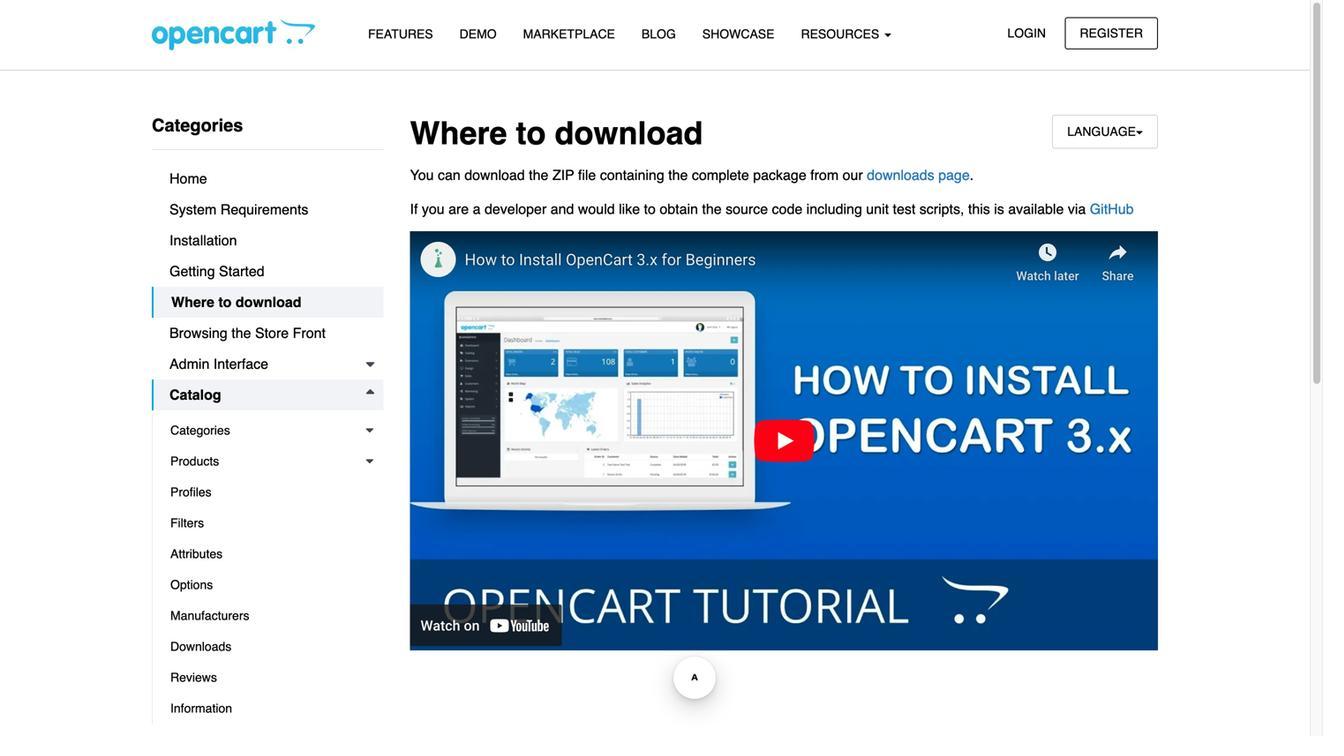 Task type: locate. For each thing, give the bounding box(es) containing it.
1 horizontal spatial to
[[516, 115, 546, 152]]

obtain
[[660, 201, 698, 217]]

login
[[1008, 26, 1046, 40]]

1 vertical spatial where to download
[[171, 294, 302, 310]]

where to download
[[410, 115, 703, 152], [171, 294, 302, 310]]

download up a
[[465, 167, 525, 183]]

to up developer
[[516, 115, 546, 152]]

getting started link
[[152, 256, 384, 287]]

showcase
[[703, 27, 775, 41]]

0 vertical spatial to
[[516, 115, 546, 152]]

0 vertical spatial where to download
[[410, 115, 703, 152]]

getting
[[170, 263, 215, 280]]

0 vertical spatial where
[[410, 115, 507, 152]]

2 horizontal spatial to
[[644, 201, 656, 217]]

1 horizontal spatial where to download
[[410, 115, 703, 152]]

source
[[726, 201, 768, 217]]

where to download link
[[152, 287, 384, 318]]

where up can
[[410, 115, 507, 152]]

download down getting started link
[[236, 294, 302, 310]]

system
[[170, 201, 217, 218]]

resources
[[801, 27, 883, 41]]

a
[[473, 201, 481, 217]]

installation link
[[152, 225, 384, 256]]

2 vertical spatial to
[[218, 294, 232, 310]]

categories up products
[[170, 423, 230, 438]]

options
[[170, 578, 213, 592]]

features link
[[355, 19, 447, 50]]

containing
[[600, 167, 665, 183]]

where to download up zip
[[410, 115, 703, 152]]

store
[[255, 325, 289, 341]]

zip
[[553, 167, 575, 183]]

getting started
[[170, 263, 265, 280]]

you
[[410, 167, 434, 183]]

browsing
[[170, 325, 228, 341]]

information
[[170, 702, 232, 716]]

attributes
[[170, 547, 223, 561]]

1 vertical spatial download
[[465, 167, 525, 183]]

showcase link
[[690, 19, 788, 50]]

0 horizontal spatial where to download
[[171, 294, 302, 310]]

download up containing
[[555, 115, 703, 152]]

where down getting
[[171, 294, 215, 310]]

browsing the store front link
[[152, 318, 384, 349]]

profiles link
[[153, 477, 384, 508]]

0 horizontal spatial download
[[236, 294, 302, 310]]

blog
[[642, 27, 676, 41]]

where to download down 'started'
[[171, 294, 302, 310]]

demo
[[460, 27, 497, 41]]

front
[[293, 325, 326, 341]]

requirements
[[221, 201, 309, 218]]

the right obtain
[[702, 201, 722, 217]]

attributes link
[[153, 539, 384, 570]]

to right like
[[644, 201, 656, 217]]

if you are a developer and would like to obtain the source code including unit test scripts, this is available via github
[[410, 201, 1134, 217]]

0 vertical spatial download
[[555, 115, 703, 152]]

manufacturers link
[[153, 601, 384, 631]]

browsing the store front
[[170, 325, 326, 341]]

download
[[555, 115, 703, 152], [465, 167, 525, 183], [236, 294, 302, 310]]

and
[[551, 201, 574, 217]]

language
[[1068, 125, 1137, 139]]

categories
[[152, 115, 243, 136], [170, 423, 230, 438]]

to
[[516, 115, 546, 152], [644, 201, 656, 217], [218, 294, 232, 310]]

products
[[170, 454, 219, 468]]

home link
[[152, 163, 384, 194]]

downloads page link
[[867, 167, 970, 183]]

admin
[[170, 356, 210, 372]]

the left zip
[[529, 167, 549, 183]]

demo link
[[447, 19, 510, 50]]

categories up home on the left
[[152, 115, 243, 136]]

catalog
[[170, 387, 221, 403]]

2 vertical spatial download
[[236, 294, 302, 310]]

where
[[410, 115, 507, 152], [171, 294, 215, 310]]

to down getting started
[[218, 294, 232, 310]]

1 vertical spatial where
[[171, 294, 215, 310]]

0 horizontal spatial to
[[218, 294, 232, 310]]

available
[[1009, 201, 1064, 217]]

the
[[529, 167, 549, 183], [669, 167, 688, 183], [702, 201, 722, 217], [232, 325, 251, 341]]

profiles
[[170, 485, 212, 499]]

1 horizontal spatial where
[[410, 115, 507, 152]]



Task type: describe. For each thing, give the bounding box(es) containing it.
1 vertical spatial categories
[[170, 423, 230, 438]]

page
[[939, 167, 970, 183]]

system requirements
[[170, 201, 309, 218]]

can
[[438, 167, 461, 183]]

1 vertical spatial to
[[644, 201, 656, 217]]

started
[[219, 263, 265, 280]]

file
[[578, 167, 596, 183]]

this
[[969, 201, 991, 217]]

package
[[754, 167, 807, 183]]

the up obtain
[[669, 167, 688, 183]]

blog link
[[629, 19, 690, 50]]

installation
[[170, 232, 237, 249]]

register link
[[1065, 17, 1159, 49]]

filters link
[[153, 508, 384, 539]]

0 vertical spatial categories
[[152, 115, 243, 136]]

register
[[1080, 26, 1144, 40]]

github
[[1090, 201, 1134, 217]]

marketplace link
[[510, 19, 629, 50]]

scripts,
[[920, 201, 965, 217]]

options link
[[153, 570, 384, 601]]

from
[[811, 167, 839, 183]]

github link
[[1090, 201, 1134, 217]]

reviews
[[170, 671, 217, 685]]

filters
[[170, 516, 204, 530]]

via
[[1068, 201, 1086, 217]]

features
[[368, 27, 433, 41]]

downloads
[[170, 640, 232, 654]]

including
[[807, 201, 863, 217]]

resources link
[[788, 19, 905, 50]]

information link
[[153, 693, 384, 724]]

opencart - open source shopping cart solution image
[[152, 19, 315, 50]]

you can download the zip file containing the complete package from our downloads page .
[[410, 167, 974, 183]]

developer
[[485, 201, 547, 217]]

the left store
[[232, 325, 251, 341]]

2 horizontal spatial download
[[555, 115, 703, 152]]

products link
[[153, 446, 384, 477]]

marketplace
[[523, 27, 615, 41]]

system requirements link
[[152, 194, 384, 225]]

.
[[970, 167, 974, 183]]

test
[[893, 201, 916, 217]]

admin interface link
[[152, 349, 384, 380]]

language button
[[1053, 115, 1159, 149]]

if
[[410, 201, 418, 217]]

interface
[[214, 356, 269, 372]]

categories link
[[153, 415, 384, 446]]

home
[[170, 170, 207, 187]]

manufacturers
[[170, 609, 249, 623]]

downloads
[[867, 167, 935, 183]]

downloads link
[[153, 631, 384, 662]]

admin interface
[[170, 356, 269, 372]]

catalog link
[[152, 380, 384, 411]]

you
[[422, 201, 445, 217]]

code
[[772, 201, 803, 217]]

login link
[[993, 17, 1062, 49]]

unit
[[867, 201, 889, 217]]

would
[[578, 201, 615, 217]]

like
[[619, 201, 640, 217]]

reviews link
[[153, 662, 384, 693]]

1 horizontal spatial download
[[465, 167, 525, 183]]

our
[[843, 167, 863, 183]]

0 horizontal spatial where
[[171, 294, 215, 310]]

is
[[995, 201, 1005, 217]]

are
[[449, 201, 469, 217]]

complete
[[692, 167, 750, 183]]



Task type: vqa. For each thing, say whether or not it's contained in the screenshot.
favicons
no



